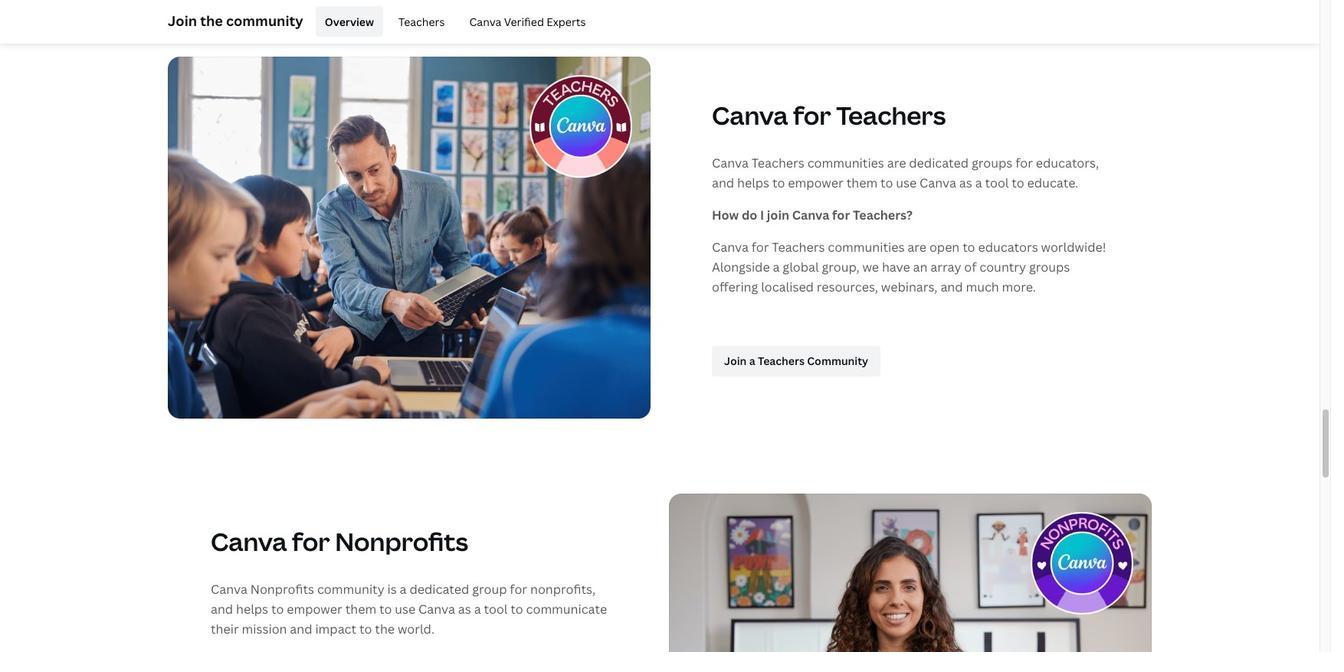 Task type: vqa. For each thing, say whether or not it's contained in the screenshot.
Fitness within the Fitness Website in Dark Brown Neon Pink Gradients Style Website by Canva Creative Studio
no



Task type: describe. For each thing, give the bounding box(es) containing it.
worldwide!
[[1041, 239, 1106, 256]]

menu bar containing overview
[[309, 6, 595, 37]]

for inside the canva nonprofits community is a dedicated group for nonprofits, and helps to empower them to use canva as a tool to communicate their mission and impact to the world.
[[510, 582, 527, 599]]

how do i join canva for teachers?
[[712, 207, 913, 224]]

a down offering
[[749, 354, 755, 369]]

use inside the canva nonprofits community is a dedicated group for nonprofits, and helps to empower them to use canva as a tool to communicate their mission and impact to the world.
[[395, 602, 416, 619]]

a right is
[[400, 582, 407, 599]]

teachers inside canva teachers communities are dedicated groups for educators, and helps to empower them to use canva as a tool to educate.
[[752, 155, 805, 171]]

mission
[[242, 622, 287, 639]]

join
[[767, 207, 789, 224]]

join a teachers community
[[724, 354, 869, 369]]

join the community
[[168, 11, 303, 30]]

as inside canva teachers communities are dedicated groups for educators, and helps to empower them to use canva as a tool to educate.
[[959, 175, 972, 191]]

impact
[[315, 622, 356, 639]]

canva verified experts link
[[460, 6, 595, 37]]

to up teachers?
[[881, 175, 893, 191]]

educate.
[[1027, 175, 1079, 191]]

open
[[930, 239, 960, 256]]

educators
[[978, 239, 1038, 256]]

0 vertical spatial the
[[200, 11, 223, 30]]

and inside canva for teachers communities are open to educators worldwide! alongside a global group, we have an array of country groups offering localised resources, webinars, and much more.
[[941, 279, 963, 296]]

overview
[[325, 14, 374, 29]]

empower inside the canva nonprofits community is a dedicated group for nonprofits, and helps to empower them to use canva as a tool to communicate their mission and impact to the world.
[[287, 602, 342, 619]]

for inside canva teachers communities are dedicated groups for educators, and helps to empower them to use canva as a tool to educate.
[[1016, 155, 1033, 171]]

teachers for canva for teachers
[[836, 99, 946, 132]]

nonprofits inside the canva nonprofits community is a dedicated group for nonprofits, and helps to empower them to use canva as a tool to communicate their mission and impact to the world.
[[250, 582, 314, 599]]

i
[[760, 207, 764, 224]]

and inside canva teachers communities are dedicated groups for educators, and helps to empower them to use canva as a tool to educate.
[[712, 175, 734, 191]]

alongside
[[712, 259, 770, 276]]

nonprofits,
[[530, 582, 596, 599]]

are inside canva teachers communities are dedicated groups for educators, and helps to empower them to use canva as a tool to educate.
[[887, 155, 906, 171]]

teachers for join a teachers community
[[758, 354, 805, 369]]

their
[[211, 622, 239, 639]]

canva for canva for nonprofits
[[211, 526, 287, 559]]

array
[[931, 259, 961, 276]]

communicate
[[526, 602, 607, 619]]

of
[[964, 259, 977, 276]]

localised
[[761, 279, 814, 296]]

educators,
[[1036, 155, 1099, 171]]

overview link
[[316, 6, 383, 37]]

have
[[882, 259, 910, 276]]

do
[[742, 207, 757, 224]]

communities inside canva for teachers communities are open to educators worldwide! alongside a global group, we have an array of country groups offering localised resources, webinars, and much more.
[[828, 239, 905, 256]]

community for nonprofits
[[317, 582, 385, 599]]

country
[[980, 259, 1026, 276]]

canva for teachers communities are open to educators worldwide! alongside a global group, we have an array of country groups offering localised resources, webinars, and much more.
[[712, 239, 1106, 296]]

canva for canva verified experts
[[469, 14, 502, 29]]

to left the educate.
[[1012, 175, 1024, 191]]

teachers?
[[853, 207, 913, 224]]

groups inside canva for teachers communities are open to educators worldwide! alongside a global group, we have an array of country groups offering localised resources, webinars, and much more.
[[1029, 259, 1070, 276]]

is
[[387, 582, 397, 599]]

helps inside canva teachers communities are dedicated groups for educators, and helps to empower them to use canva as a tool to educate.
[[737, 175, 770, 191]]

to inside canva for teachers communities are open to educators worldwide! alongside a global group, we have an array of country groups offering localised resources, webinars, and much more.
[[963, 239, 975, 256]]

global
[[783, 259, 819, 276]]

we
[[863, 259, 879, 276]]

teachers link
[[389, 6, 454, 37]]

tool inside the canva nonprofits community is a dedicated group for nonprofits, and helps to empower them to use canva as a tool to communicate their mission and impact to the world.
[[484, 602, 508, 619]]

canva nonprofits community is a dedicated group for nonprofits, and helps to empower them to use canva as a tool to communicate their mission and impact to the world.
[[211, 582, 607, 639]]



Task type: locate. For each thing, give the bounding box(es) containing it.
to up join
[[773, 175, 785, 191]]

1 vertical spatial use
[[395, 602, 416, 619]]

helps inside the canva nonprofits community is a dedicated group for nonprofits, and helps to empower them to use canva as a tool to communicate their mission and impact to the world.
[[236, 602, 268, 619]]

verified
[[504, 14, 544, 29]]

0 vertical spatial community
[[226, 11, 303, 30]]

0 vertical spatial them
[[847, 175, 878, 191]]

use inside canva teachers communities are dedicated groups for educators, and helps to empower them to use canva as a tool to educate.
[[896, 175, 917, 191]]

canva inside canva for teachers communities are open to educators worldwide! alongside a global group, we have an array of country groups offering localised resources, webinars, and much more.
[[712, 239, 749, 256]]

to left "communicate" in the left bottom of the page
[[511, 602, 523, 619]]

1 horizontal spatial community
[[317, 582, 385, 599]]

1 vertical spatial tool
[[484, 602, 508, 619]]

1 vertical spatial groups
[[1029, 259, 1070, 276]]

groups inside canva teachers communities are dedicated groups for educators, and helps to empower them to use canva as a tool to educate.
[[972, 155, 1013, 171]]

tool
[[985, 175, 1009, 191], [484, 602, 508, 619]]

teachers inside the join a teachers community link
[[758, 354, 805, 369]]

and
[[712, 175, 734, 191], [941, 279, 963, 296], [211, 602, 233, 619], [290, 622, 312, 639]]

join for join the community
[[168, 11, 197, 30]]

use up teachers?
[[896, 175, 917, 191]]

1 horizontal spatial nonprofits
[[335, 526, 468, 559]]

canva for canva for teachers
[[712, 99, 788, 132]]

0 horizontal spatial them
[[345, 602, 376, 619]]

teachers up global
[[772, 239, 825, 256]]

and left impact
[[290, 622, 312, 639]]

canva for canva teachers communities are dedicated groups for educators, and helps to empower them to use canva as a tool to educate.
[[712, 155, 749, 171]]

nonprofits
[[335, 526, 468, 559], [250, 582, 314, 599]]

experts
[[547, 14, 586, 29]]

group,
[[822, 259, 860, 276]]

1 horizontal spatial tool
[[985, 175, 1009, 191]]

tool down "group"
[[484, 602, 508, 619]]

communities
[[808, 155, 884, 171], [828, 239, 905, 256]]

groups
[[972, 155, 1013, 171], [1029, 259, 1070, 276]]

for inside canva for teachers communities are open to educators worldwide! alongside a global group, we have an array of country groups offering localised resources, webinars, and much more.
[[752, 239, 769, 256]]

1 vertical spatial dedicated
[[410, 582, 469, 599]]

1 vertical spatial community
[[317, 582, 385, 599]]

1 vertical spatial the
[[375, 622, 395, 639]]

0 vertical spatial use
[[896, 175, 917, 191]]

1 vertical spatial join
[[724, 354, 747, 369]]

1 vertical spatial them
[[345, 602, 376, 619]]

are up an
[[908, 239, 927, 256]]

dedicated up world.
[[410, 582, 469, 599]]

1 horizontal spatial groups
[[1029, 259, 1070, 276]]

0 horizontal spatial use
[[395, 602, 416, 619]]

1 horizontal spatial the
[[375, 622, 395, 639]]

1 vertical spatial are
[[908, 239, 927, 256]]

groups left educators,
[[972, 155, 1013, 171]]

them up teachers?
[[847, 175, 878, 191]]

canva verified experts
[[469, 14, 586, 29]]

teachers for canva for teachers communities are open to educators worldwide! alongside a global group, we have an array of country groups offering localised resources, webinars, and much more.
[[772, 239, 825, 256]]

1 horizontal spatial use
[[896, 175, 917, 191]]

0 horizontal spatial helps
[[236, 602, 268, 619]]

group
[[472, 582, 507, 599]]

helps up mission
[[236, 602, 268, 619]]

canva for nonprofits
[[211, 526, 468, 559]]

are
[[887, 155, 906, 171], [908, 239, 927, 256]]

more.
[[1002, 279, 1036, 296]]

teachers right overview link
[[399, 14, 445, 29]]

are up teachers?
[[887, 155, 906, 171]]

1 vertical spatial empower
[[287, 602, 342, 619]]

teachers left "community"
[[758, 354, 805, 369]]

1 vertical spatial helps
[[236, 602, 268, 619]]

and up their
[[211, 602, 233, 619]]

a inside canva teachers communities are dedicated groups for educators, and helps to empower them to use canva as a tool to educate.
[[975, 175, 982, 191]]

0 vertical spatial are
[[887, 155, 906, 171]]

dedicated up teachers?
[[909, 155, 969, 171]]

empower inside canva teachers communities are dedicated groups for educators, and helps to empower them to use canva as a tool to educate.
[[788, 175, 844, 191]]

use up world.
[[395, 602, 416, 619]]

canva teachers communities are dedicated groups for educators, and helps to empower them to use canva as a tool to educate.
[[712, 155, 1099, 191]]

0 vertical spatial groups
[[972, 155, 1013, 171]]

a down "group"
[[474, 602, 481, 619]]

dedicated
[[909, 155, 969, 171], [410, 582, 469, 599]]

to up of
[[963, 239, 975, 256]]

a up educators
[[975, 175, 982, 191]]

1 horizontal spatial as
[[959, 175, 972, 191]]

nonprofits up is
[[335, 526, 468, 559]]

communities inside canva teachers communities are dedicated groups for educators, and helps to empower them to use canva as a tool to educate.
[[808, 155, 884, 171]]

and down array
[[941, 279, 963, 296]]

0 vertical spatial as
[[959, 175, 972, 191]]

dedicated inside the canva nonprofits community is a dedicated group for nonprofits, and helps to empower them to use canva as a tool to communicate their mission and impact to the world.
[[410, 582, 469, 599]]

are inside canva for teachers communities are open to educators worldwide! alongside a global group, we have an array of country groups offering localised resources, webinars, and much more.
[[908, 239, 927, 256]]

community for the
[[226, 11, 303, 30]]

a
[[975, 175, 982, 191], [773, 259, 780, 276], [749, 354, 755, 369], [400, 582, 407, 599], [474, 602, 481, 619]]

join a teachers community link
[[712, 346, 881, 377]]

1 horizontal spatial join
[[724, 354, 747, 369]]

1 horizontal spatial them
[[847, 175, 878, 191]]

teachers inside canva for teachers communities are open to educators worldwide! alongside a global group, we have an array of country groups offering localised resources, webinars, and much more.
[[772, 239, 825, 256]]

0 horizontal spatial empower
[[287, 602, 342, 619]]

them
[[847, 175, 878, 191], [345, 602, 376, 619]]

canva
[[469, 14, 502, 29], [712, 99, 788, 132], [712, 155, 749, 171], [920, 175, 956, 191], [792, 207, 830, 224], [712, 239, 749, 256], [211, 526, 287, 559], [211, 582, 247, 599], [419, 602, 455, 619]]

to right impact
[[359, 622, 372, 639]]

1 horizontal spatial dedicated
[[909, 155, 969, 171]]

tool inside canva teachers communities are dedicated groups for educators, and helps to empower them to use canva as a tool to educate.
[[985, 175, 1009, 191]]

0 horizontal spatial groups
[[972, 155, 1013, 171]]

1 vertical spatial as
[[458, 602, 471, 619]]

teachers up canva teachers communities are dedicated groups for educators, and helps to empower them to use canva as a tool to educate.
[[836, 99, 946, 132]]

them up impact
[[345, 602, 376, 619]]

0 horizontal spatial dedicated
[[410, 582, 469, 599]]

0 vertical spatial nonprofits
[[335, 526, 468, 559]]

the
[[200, 11, 223, 30], [375, 622, 395, 639]]

the inside the canva nonprofits community is a dedicated group for nonprofits, and helps to empower them to use canva as a tool to communicate their mission and impact to the world.
[[375, 622, 395, 639]]

to up mission
[[271, 602, 284, 619]]

empower
[[788, 175, 844, 191], [287, 602, 342, 619]]

nonprofits up mission
[[250, 582, 314, 599]]

world.
[[398, 622, 435, 639]]

0 horizontal spatial the
[[200, 11, 223, 30]]

use
[[896, 175, 917, 191], [395, 602, 416, 619]]

0 vertical spatial helps
[[737, 175, 770, 191]]

them inside the canva nonprofits community is a dedicated group for nonprofits, and helps to empower them to use canva as a tool to communicate their mission and impact to the world.
[[345, 602, 376, 619]]

offering
[[712, 279, 758, 296]]

0 vertical spatial communities
[[808, 155, 884, 171]]

0 horizontal spatial community
[[226, 11, 303, 30]]

0 horizontal spatial as
[[458, 602, 471, 619]]

0 vertical spatial empower
[[788, 175, 844, 191]]

an
[[913, 259, 928, 276]]

join for join a teachers community
[[724, 354, 747, 369]]

join
[[168, 11, 197, 30], [724, 354, 747, 369]]

canva for canva nonprofits community is a dedicated group for nonprofits, and helps to empower them to use canva as a tool to communicate their mission and impact to the world.
[[211, 582, 247, 599]]

0 horizontal spatial nonprofits
[[250, 582, 314, 599]]

as
[[959, 175, 972, 191], [458, 602, 471, 619]]

for
[[793, 99, 831, 132], [1016, 155, 1033, 171], [832, 207, 850, 224], [752, 239, 769, 256], [292, 526, 330, 559], [510, 582, 527, 599]]

to down is
[[379, 602, 392, 619]]

much
[[966, 279, 999, 296]]

dedicated inside canva teachers communities are dedicated groups for educators, and helps to empower them to use canva as a tool to educate.
[[909, 155, 969, 171]]

resources,
[[817, 279, 878, 296]]

communities up we
[[828, 239, 905, 256]]

them inside canva teachers communities are dedicated groups for educators, and helps to empower them to use canva as a tool to educate.
[[847, 175, 878, 191]]

1 vertical spatial nonprofits
[[250, 582, 314, 599]]

empower up impact
[[287, 602, 342, 619]]

community inside the canva nonprofits community is a dedicated group for nonprofits, and helps to empower them to use canva as a tool to communicate their mission and impact to the world.
[[317, 582, 385, 599]]

how
[[712, 207, 739, 224]]

0 horizontal spatial tool
[[484, 602, 508, 619]]

canva for canva for teachers communities are open to educators worldwide! alongside a global group, we have an array of country groups offering localised resources, webinars, and much more.
[[712, 239, 749, 256]]

groups down worldwide!
[[1029, 259, 1070, 276]]

1 horizontal spatial helps
[[737, 175, 770, 191]]

canva for teachers
[[712, 99, 946, 132]]

0 vertical spatial tool
[[985, 175, 1009, 191]]

1 vertical spatial communities
[[828, 239, 905, 256]]

0 vertical spatial join
[[168, 11, 197, 30]]

empower up how do i join canva for teachers?
[[788, 175, 844, 191]]

community
[[807, 354, 869, 369]]

and up 'how'
[[712, 175, 734, 191]]

0 horizontal spatial join
[[168, 11, 197, 30]]

helps
[[737, 175, 770, 191], [236, 602, 268, 619]]

a up localised
[[773, 259, 780, 276]]

1 horizontal spatial are
[[908, 239, 927, 256]]

helps up do
[[737, 175, 770, 191]]

a inside canva for teachers communities are open to educators worldwide! alongside a global group, we have an array of country groups offering localised resources, webinars, and much more.
[[773, 259, 780, 276]]

to
[[773, 175, 785, 191], [881, 175, 893, 191], [1012, 175, 1024, 191], [963, 239, 975, 256], [271, 602, 284, 619], [379, 602, 392, 619], [511, 602, 523, 619], [359, 622, 372, 639]]

community
[[226, 11, 303, 30], [317, 582, 385, 599]]

1 horizontal spatial empower
[[788, 175, 844, 191]]

webinars,
[[881, 279, 938, 296]]

as inside the canva nonprofits community is a dedicated group for nonprofits, and helps to empower them to use canva as a tool to communicate their mission and impact to the world.
[[458, 602, 471, 619]]

teachers up join
[[752, 155, 805, 171]]

tool left the educate.
[[985, 175, 1009, 191]]

communities down canva for teachers at the right top of the page
[[808, 155, 884, 171]]

0 horizontal spatial are
[[887, 155, 906, 171]]

menu bar
[[309, 6, 595, 37]]

teachers
[[399, 14, 445, 29], [836, 99, 946, 132], [752, 155, 805, 171], [772, 239, 825, 256], [758, 354, 805, 369]]

0 vertical spatial dedicated
[[909, 155, 969, 171]]



